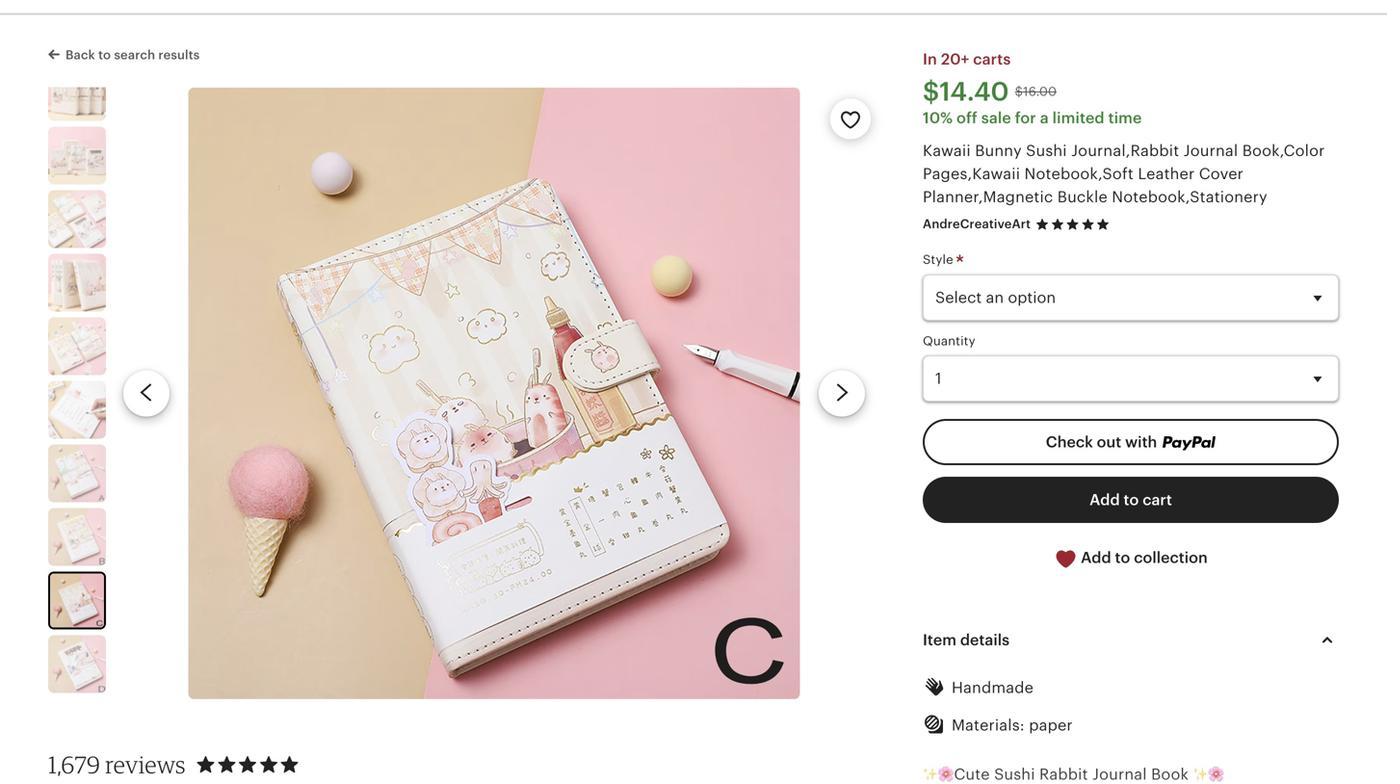 Task type: locate. For each thing, give the bounding box(es) containing it.
cover
[[1199, 165, 1244, 183]]

$14.40
[[923, 77, 1009, 107]]

andrecreativeart
[[923, 217, 1031, 231]]

menu bar
[[54, 0, 1333, 15]]

check out with button
[[923, 419, 1339, 465]]

style
[[923, 253, 957, 267]]

to
[[98, 48, 111, 62], [1124, 491, 1139, 509], [1115, 549, 1130, 566]]

kawaii bunny sushi journalrabbit journal bookcolor b image
[[48, 508, 106, 566]]

kawaii bunny sushi journalrabbit journal bookcolor c image
[[188, 87, 800, 699], [50, 574, 104, 628]]

item details button
[[906, 617, 1357, 663]]

to left cart
[[1124, 491, 1139, 509]]

planner,magnetic
[[923, 189, 1053, 206]]

2 vertical spatial to
[[1115, 549, 1130, 566]]

add left cart
[[1090, 491, 1120, 509]]

1 vertical spatial to
[[1124, 491, 1139, 509]]

details
[[960, 631, 1010, 649]]

off
[[957, 110, 978, 127]]

check
[[1046, 434, 1093, 451]]

cart
[[1143, 491, 1172, 509]]

carts
[[973, 51, 1011, 68]]

kawaii bunny sushi journalrabbit journal bookcolor a image
[[48, 445, 106, 503]]

results
[[158, 48, 200, 62]]

notebook,soft
[[1025, 165, 1134, 183]]

item
[[923, 631, 957, 649]]

in 20+ carts
[[923, 51, 1011, 68]]

materials: paper
[[952, 717, 1073, 734]]

leather
[[1138, 165, 1195, 183]]

0 vertical spatial add
[[1090, 491, 1120, 509]]

10%
[[923, 110, 953, 127]]

kawaii bunny sushi journal,rabbit journal book,color pages,kawaii notebook,soft leather cover planner,magnetic buckle notebook,stationery
[[923, 142, 1325, 206]]

collection
[[1134, 549, 1208, 566]]

add down add to cart button
[[1081, 549, 1112, 566]]

0 horizontal spatial kawaii bunny sushi journalrabbit journal bookcolor c image
[[50, 574, 104, 628]]

sushi
[[1026, 142, 1067, 160]]

buckle
[[1058, 189, 1108, 206]]

add
[[1090, 491, 1120, 509], [1081, 549, 1112, 566]]

back to search results
[[66, 48, 200, 62]]

out
[[1097, 434, 1122, 451]]

kawaii
[[923, 142, 971, 160]]

reviews
[[105, 750, 186, 779]]

to right back
[[98, 48, 111, 62]]

0 vertical spatial to
[[98, 48, 111, 62]]

to for search
[[98, 48, 111, 62]]

quantity
[[923, 334, 976, 348]]

to left collection
[[1115, 549, 1130, 566]]

kawaii bunny sushi journalrabbit journal bookcolor image 2 image
[[48, 127, 106, 185]]

back to search results link
[[48, 44, 200, 64]]

to for collection
[[1115, 549, 1130, 566]]

journal
[[1184, 142, 1238, 160]]

kawaii bunny sushi journalrabbit journal bookcolor d image
[[48, 636, 106, 693]]

$14.40 $16.00
[[923, 77, 1057, 107]]

add for add to collection
[[1081, 549, 1112, 566]]

$16.00
[[1015, 84, 1057, 99]]

sale
[[982, 110, 1011, 127]]

1 vertical spatial add
[[1081, 549, 1112, 566]]



Task type: vqa. For each thing, say whether or not it's contained in the screenshot.
Add inside 'button'
yes



Task type: describe. For each thing, give the bounding box(es) containing it.
kawaii bunny sushi journalrabbit journal bookcolor image 4 image
[[48, 254, 106, 312]]

kawaii bunny sushi journalrabbit journal bookcolor image 6 image
[[48, 381, 106, 439]]

pages,kawaii
[[923, 165, 1020, 183]]

andrecreativeart link
[[923, 217, 1031, 231]]

item details
[[923, 631, 1010, 649]]

paper
[[1029, 717, 1073, 734]]

kawaii bunny sushi journalrabbit journal bookcolor image 3 image
[[48, 190, 106, 248]]

add to cart
[[1090, 491, 1172, 509]]

1,679 reviews
[[48, 750, 186, 779]]

bunny
[[975, 142, 1022, 160]]

add for add to cart
[[1090, 491, 1120, 509]]

back
[[66, 48, 95, 62]]

book,color
[[1243, 142, 1325, 160]]

a
[[1040, 110, 1049, 127]]

add to collection button
[[923, 535, 1339, 582]]

kawaii bunny sushi journalrabbit journal bookcolor image 5 image
[[48, 318, 106, 375]]

to for cart
[[1124, 491, 1139, 509]]

add to collection
[[1077, 549, 1208, 566]]

limited
[[1053, 110, 1105, 127]]

notebook,stationery
[[1112, 189, 1268, 206]]

1 horizontal spatial kawaii bunny sushi journalrabbit journal bookcolor c image
[[188, 87, 800, 699]]

handmade
[[952, 679, 1034, 696]]

materials:
[[952, 717, 1025, 734]]

time
[[1109, 110, 1142, 127]]

with
[[1125, 434, 1157, 451]]

search
[[114, 48, 155, 62]]

check out with
[[1046, 434, 1161, 451]]

kawaii bunny sushi journalrabbit journal bookcolor image 1 image
[[48, 63, 106, 121]]

for
[[1015, 110, 1036, 127]]

in
[[923, 51, 937, 68]]

1,679
[[48, 750, 100, 779]]

20+
[[941, 51, 970, 68]]

journal,rabbit
[[1071, 142, 1180, 160]]

add to cart button
[[923, 477, 1339, 523]]

10% off sale for a limited time
[[923, 110, 1142, 127]]



